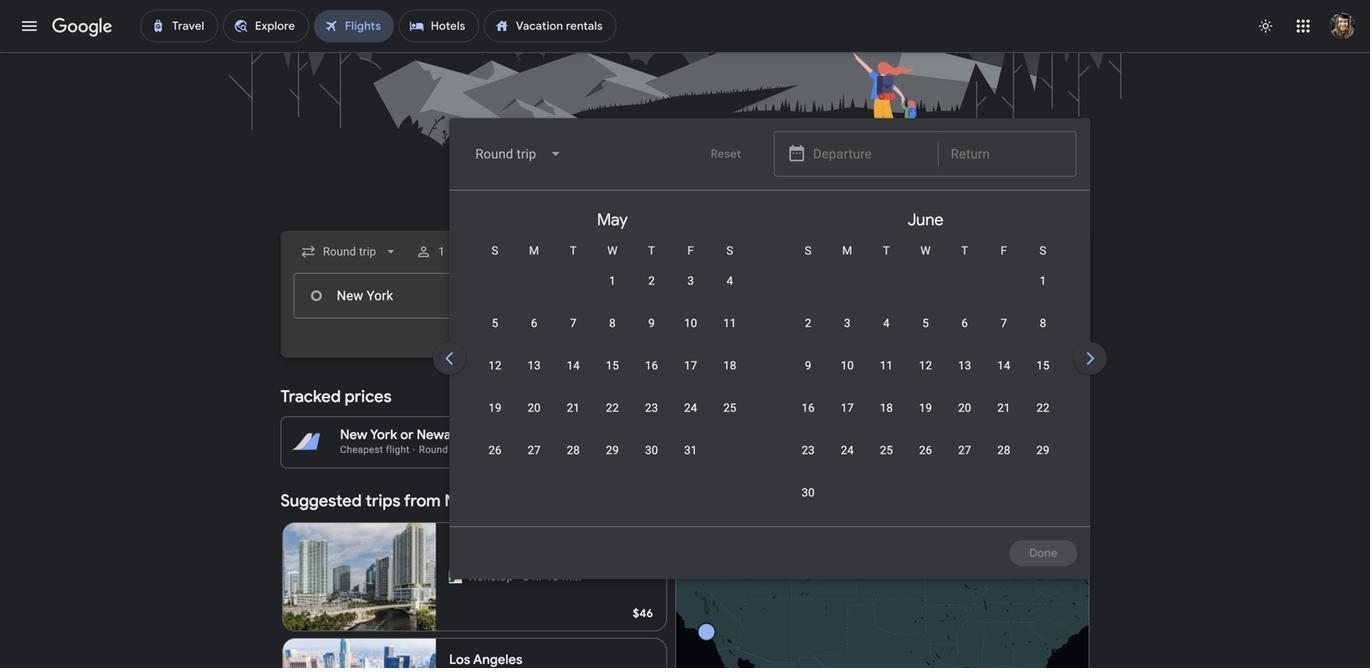 Task type: locate. For each thing, give the bounding box(es) containing it.
46 US dollars text field
[[633, 607, 653, 622]]

20 button
[[515, 401, 554, 440], [946, 401, 985, 440]]

16 button
[[632, 358, 671, 397], [789, 401, 828, 440]]

28 inside 'may' row group
[[567, 444, 580, 458]]

14 button up 'tue, may 21' element
[[554, 358, 593, 397]]

2 15 from the left
[[1037, 359, 1050, 373]]

to down "sun, jun 16" element
[[808, 427, 821, 444]]

2 27 from the left
[[959, 444, 972, 458]]

9 button inside 'may' row group
[[632, 316, 671, 355]]

7 right "thu, jun 6" element
[[1001, 317, 1008, 330]]

1 vertical spatial 23
[[802, 444, 815, 458]]

2 m from the left
[[843, 244, 853, 258]]

Departure text field
[[813, 132, 926, 176], [813, 274, 925, 318]]

15 inside june row group
[[1037, 359, 1050, 373]]

8 right "tue, may 7" element
[[609, 317, 616, 330]]

7 button up tue, may 14 "element"
[[554, 316, 593, 355]]

0 horizontal spatial 5 button
[[476, 316, 515, 355]]

row containing 16
[[789, 393, 1063, 440]]

9
[[649, 317, 655, 330], [805, 359, 812, 373]]

1 horizontal spatial 14 button
[[985, 358, 1024, 397]]

0 vertical spatial 11
[[724, 317, 737, 330]]

27 inside june row group
[[959, 444, 972, 458]]

flights
[[619, 143, 752, 201]]

0 horizontal spatial 2
[[649, 275, 655, 288]]

22 inside 'may' row group
[[606, 402, 619, 415]]

Return text field
[[950, 274, 1063, 318]]

w up wed, may 1 element
[[608, 244, 618, 258]]

york for or
[[370, 427, 397, 444]]

4 button
[[711, 273, 750, 312], [867, 316, 906, 355]]

2 12 from the left
[[919, 359, 933, 373]]

9 left fri, may 10 element
[[649, 317, 655, 330]]

0 horizontal spatial 18 button
[[711, 358, 750, 397]]

24
[[684, 402, 698, 415], [841, 444, 854, 458]]

28 button right thu, jun 27 element
[[985, 443, 1024, 482]]

0 horizontal spatial 27 button
[[515, 443, 554, 482]]

29 right fri, jun 28 element on the bottom right
[[1037, 444, 1050, 458]]

1 5 from the left
[[492, 317, 498, 330]]

thu, may 9 element
[[649, 316, 655, 332]]

f inside june row group
[[1001, 244, 1008, 258]]

1 6 from the left
[[531, 317, 538, 330]]

29 left thu, may 30 element
[[606, 444, 619, 458]]

1 horizontal spatial 4
[[884, 317, 890, 330]]

19 up chicago
[[489, 402, 502, 415]]

24 button
[[671, 401, 711, 440], [828, 443, 867, 482]]

york
[[370, 427, 397, 444], [778, 427, 805, 444], [482, 491, 515, 512]]

2 8 from the left
[[1040, 317, 1047, 330]]

t
[[570, 244, 577, 258], [648, 244, 655, 258], [883, 244, 890, 258], [962, 244, 969, 258]]

0 horizontal spatial 26 button
[[476, 443, 515, 482]]

25 right the mon, jun 24 element
[[880, 444, 893, 458]]

thu, jun 27 element
[[959, 443, 972, 459]]

1 22 button from the left
[[593, 401, 632, 440]]

3 inside 'may' row group
[[688, 275, 694, 288]]

mon, jun 24 element
[[841, 443, 854, 459]]

1 horizontal spatial 1 button
[[1024, 273, 1063, 312]]

1 20 from the left
[[528, 402, 541, 415]]

10 for mon, jun 10 element
[[841, 359, 854, 373]]

24 for the mon, jun 24 element
[[841, 444, 854, 458]]

19 button up wed, jun 26 element
[[906, 401, 946, 440]]

11 for sat, may 11 element
[[724, 317, 737, 330]]

17 left the "sat, may 18" element
[[684, 359, 698, 373]]

25 inside 'may' row group
[[724, 402, 737, 415]]

may
[[597, 210, 628, 230]]

thu, may 2 element
[[649, 273, 655, 290]]

16 for "sun, jun 16" element
[[802, 402, 815, 415]]

20 left fri, jun 21 element
[[959, 402, 972, 415]]

4 s from the left
[[1040, 244, 1047, 258]]

2
[[649, 275, 655, 288], [805, 317, 812, 330]]

mar
[[449, 554, 470, 568]]

1 21 from the left
[[567, 402, 580, 415]]

1 horizontal spatial 13 button
[[946, 358, 985, 397]]

new right from
[[445, 491, 479, 512]]

3 t from the left
[[883, 244, 890, 258]]

tue, may 14 element
[[567, 358, 580, 374]]

1 horizontal spatial miami
[[824, 427, 862, 444]]

1 vertical spatial 17
[[841, 402, 854, 415]]

5 right tue, jun 4 "element"
[[923, 317, 929, 330]]

june row group
[[769, 197, 1083, 525]]

20
[[528, 402, 541, 415], [959, 402, 972, 415]]

1 horizontal spatial 29 button
[[1024, 443, 1063, 482]]

2 19 from the left
[[919, 402, 933, 415]]

0 horizontal spatial 10 button
[[671, 316, 711, 355]]

1 horizontal spatial 3
[[688, 275, 694, 288]]

30 button
[[632, 443, 671, 482], [789, 485, 828, 525]]

1 horizontal spatial 8 button
[[1024, 316, 1063, 355]]

4 button up tue, jun 11 element
[[867, 316, 906, 355]]

sun, may 12 element
[[489, 358, 502, 374]]

view
[[1029, 390, 1056, 405]]

2 29 from the left
[[1037, 444, 1050, 458]]

18 right 'hr' on the left bottom
[[546, 571, 559, 584]]

1 horizontal spatial 27
[[959, 444, 972, 458]]

17 button up the fri, may 24 element
[[671, 358, 711, 397]]

1 f from the left
[[688, 244, 694, 258]]

2 20 button from the left
[[946, 401, 985, 440]]

m up mon, may 6 element
[[529, 244, 539, 258]]

round inside new york to miami round trip
[[793, 445, 822, 456]]

0 horizontal spatial 16 button
[[632, 358, 671, 397]]

0 horizontal spatial new
[[340, 427, 368, 444]]

10 button up mon, jun 17 element
[[828, 358, 867, 397]]

row group
[[1083, 197, 1371, 520]]

newark
[[417, 427, 464, 444]]

m up mon, jun 3 element
[[843, 244, 853, 258]]

0 horizontal spatial york
[[370, 427, 397, 444]]

7 button up fri, jun 14 element
[[985, 316, 1024, 355]]

june
[[908, 210, 944, 230]]

cheapest flight
[[340, 445, 410, 456]]

1 horizontal spatial 30
[[802, 487, 815, 500]]

23 left the mon, jun 24 element
[[802, 444, 815, 458]]

1 horizontal spatial m
[[843, 244, 853, 258]]

26
[[489, 444, 502, 458], [919, 444, 933, 458]]

row up 'wed, may 15' element
[[476, 308, 750, 355]]

10 right sun, jun 9 element
[[841, 359, 854, 373]]

14 right mon, may 13 element at the left of page
[[567, 359, 580, 373]]

14 inside june row group
[[998, 359, 1011, 373]]

w for may
[[608, 244, 618, 258]]

19 inside june row group
[[919, 402, 933, 415]]

3 left 'hr' on the left bottom
[[523, 571, 530, 584]]

w inside 'may' row group
[[608, 244, 618, 258]]

2 button up thu, may 9 element
[[632, 273, 671, 312]]

1 6 button from the left
[[515, 316, 554, 355]]

1 19 from the left
[[489, 402, 502, 415]]

from
[[404, 491, 441, 512]]

20 for thu, jun 20 element
[[959, 402, 972, 415]]

round
[[419, 445, 448, 456], [793, 445, 822, 456]]

trip down newark
[[451, 445, 466, 456]]

view all
[[1029, 390, 1070, 405]]

12 inside june row group
[[919, 359, 933, 373]]

25 inside june row group
[[880, 444, 893, 458]]

2 7 from the left
[[1001, 317, 1008, 330]]

0 horizontal spatial 10
[[684, 317, 698, 330]]

16 button up thu, may 23 element
[[632, 358, 671, 397]]

0 vertical spatial 17
[[684, 359, 698, 373]]

m for june
[[843, 244, 853, 258]]

0 horizontal spatial 18
[[546, 571, 559, 584]]

2 20 from the left
[[959, 402, 972, 415]]

28 button
[[554, 443, 593, 482], [985, 443, 1024, 482]]

28
[[567, 444, 580, 458], [998, 444, 1011, 458]]

t up return text box
[[962, 244, 969, 258]]

22 right 'tue, may 21' element
[[606, 402, 619, 415]]

new up cheapest
[[340, 427, 368, 444]]

0 horizontal spatial 8 button
[[593, 316, 632, 355]]

13 inside june row group
[[959, 359, 972, 373]]

6 left fri, jun 7 element
[[962, 317, 968, 330]]

1 horizontal spatial 18 button
[[867, 401, 906, 440]]

4 inside 'may' row group
[[727, 275, 733, 288]]

17 right "sun, jun 16" element
[[841, 402, 854, 415]]

row up wed, may 29 element
[[476, 393, 750, 440]]

23 up $210
[[645, 402, 658, 415]]

6 inside june row group
[[962, 317, 968, 330]]

15 right tue, may 14 "element"
[[606, 359, 619, 373]]

21 inside june row group
[[998, 402, 1011, 415]]

1 horizontal spatial 5
[[923, 317, 929, 330]]

1 14 from the left
[[567, 359, 580, 373]]

york down sun, may 26 element
[[482, 491, 515, 512]]

1 horizontal spatial 25 button
[[867, 443, 906, 482]]

27
[[528, 444, 541, 458], [959, 444, 972, 458]]

2 14 from the left
[[998, 359, 1011, 373]]

0 horizontal spatial 23 button
[[632, 401, 671, 440]]

1 13 button from the left
[[515, 358, 554, 397]]

28 inside june row group
[[998, 444, 1011, 458]]

10 button up fri, may 17 element
[[671, 316, 711, 355]]

15 for 'wed, may 15' element
[[606, 359, 619, 373]]

12 right tue, jun 11 element
[[919, 359, 933, 373]]

fri, jun 7 element
[[1001, 316, 1008, 332]]

2 29 button from the left
[[1024, 443, 1063, 482]]

1 horizontal spatial 20
[[959, 402, 972, 415]]

18 inside 'may' row group
[[724, 359, 737, 373]]

sat, may 25 element
[[724, 401, 737, 417]]

27 inside 'may' row group
[[528, 444, 541, 458]]

0 horizontal spatial m
[[529, 244, 539, 258]]

1 8 from the left
[[609, 317, 616, 330]]

22 button
[[593, 401, 632, 440], [1024, 401, 1063, 440]]

25 button right the mon, jun 24 element
[[867, 443, 906, 482]]

row up wed, may 22 'element'
[[476, 351, 750, 397]]

2 f from the left
[[1001, 244, 1008, 258]]

2 button
[[632, 273, 671, 312], [789, 316, 828, 355]]

0 horizontal spatial 14 button
[[554, 358, 593, 397]]

1 vertical spatial 24
[[841, 444, 854, 458]]

13
[[528, 359, 541, 373], [959, 359, 972, 373]]

12 inside 'may' row group
[[489, 359, 502, 373]]

miami inside new york to miami round trip
[[824, 427, 862, 444]]

1 20 button from the left
[[515, 401, 554, 440]]

11 inside june row group
[[880, 359, 893, 373]]

1 vertical spatial 11
[[880, 359, 893, 373]]

sun, jun 16 element
[[802, 401, 815, 417]]

0 horizontal spatial miami
[[449, 536, 486, 553]]

0 vertical spatial 23
[[645, 402, 658, 415]]

30 inside june row group
[[802, 487, 815, 500]]

row containing 23
[[789, 436, 1063, 482]]

8 inside 'may' row group
[[609, 317, 616, 330]]

0 horizontal spatial 11
[[724, 317, 737, 330]]

1 vertical spatial 18
[[880, 402, 893, 415]]

1 button up sat, jun 8 element
[[1024, 273, 1063, 312]]

wed, may 22 element
[[606, 401, 619, 417]]

0 horizontal spatial 20
[[528, 402, 541, 415]]

chicago
[[483, 427, 534, 444]]

3 right the thu, may 2 "element"
[[688, 275, 694, 288]]

new left sun, jun 23 element
[[748, 427, 776, 444]]

21 inside 'may' row group
[[567, 402, 580, 415]]

2 26 from the left
[[919, 444, 933, 458]]

27 button left fri, jun 28 element on the bottom right
[[946, 443, 985, 482]]

1 horizontal spatial to
[[808, 427, 821, 444]]

25 button right the fri, may 24 element
[[711, 401, 750, 440]]

w
[[608, 244, 618, 258], [921, 244, 931, 258]]

wed, jun 12 element
[[919, 358, 933, 374]]

2 22 from the left
[[1037, 402, 1050, 415]]

1 26 button from the left
[[476, 443, 515, 482]]

23 inside 'may' row group
[[645, 402, 658, 415]]

1 button
[[409, 233, 474, 272]]

11
[[724, 317, 737, 330], [880, 359, 893, 373]]

5 inside june row group
[[923, 317, 929, 330]]

29 inside june row group
[[1037, 444, 1050, 458]]

8 button up sat, jun 15 element
[[1024, 316, 1063, 355]]

10 button
[[671, 316, 711, 355], [828, 358, 867, 397]]

1 horizontal spatial 2 button
[[789, 316, 828, 355]]

frontier image
[[449, 571, 462, 584]]

2 26 button from the left
[[906, 443, 946, 482]]

7 for fri, jun 7 element
[[1001, 317, 1008, 330]]

19 right tue, jun 18 element on the bottom of page
[[919, 402, 933, 415]]

2 15 button from the left
[[1024, 358, 1063, 397]]

13 for thu, jun 13 element
[[959, 359, 972, 373]]

4
[[727, 275, 733, 288], [884, 317, 890, 330]]

15 inside 'may' row group
[[606, 359, 619, 373]]

fri, jun 21 element
[[998, 401, 1011, 417]]

grid
[[456, 197, 1371, 537]]

19 for sun, may 19 element
[[489, 402, 502, 415]]

2 for the thu, may 2 "element"
[[649, 275, 655, 288]]

28 left wed, may 29 element
[[567, 444, 580, 458]]

to
[[467, 427, 480, 444], [808, 427, 821, 444]]

6 for "thu, jun 6" element
[[962, 317, 968, 330]]

24 for the fri, may 24 element
[[684, 402, 698, 415]]

17 inside june row group
[[841, 402, 854, 415]]

10 inside 'may' row group
[[684, 317, 698, 330]]

1 horizontal spatial 19
[[919, 402, 933, 415]]

flight
[[386, 445, 410, 456]]

1 s from the left
[[492, 244, 499, 258]]

0 horizontal spatial 2 button
[[632, 273, 671, 312]]

23 inside june row group
[[802, 444, 815, 458]]

24 inside june row group
[[841, 444, 854, 458]]

0 vertical spatial 10 button
[[671, 316, 711, 355]]

6 button up mon, may 13 element at the left of page
[[515, 316, 554, 355]]

10 inside june row group
[[841, 359, 854, 373]]

21
[[567, 402, 580, 415], [998, 402, 1011, 415]]

29
[[606, 444, 619, 458], [1037, 444, 1050, 458]]

6 inside 'may' row group
[[531, 317, 538, 330]]

14 for tue, may 14 "element"
[[567, 359, 580, 373]]

12 left mon, may 13 element at the left of page
[[489, 359, 502, 373]]

2 round from the left
[[793, 445, 822, 456]]

15
[[606, 359, 619, 373], [1037, 359, 1050, 373]]

29 for wed, may 29 element
[[606, 444, 619, 458]]

2 6 button from the left
[[946, 316, 985, 355]]

22 button up sat, jun 29 element
[[1024, 401, 1063, 440]]

0 horizontal spatial 3 button
[[671, 273, 711, 312]]

13 button up thu, jun 20 element
[[946, 358, 985, 397]]

0 horizontal spatial 25 button
[[711, 401, 750, 440]]

31
[[684, 444, 698, 458]]

10
[[684, 317, 698, 330], [841, 359, 854, 373]]

1 19 button from the left
[[476, 401, 515, 440]]

1 horizontal spatial 2
[[805, 317, 812, 330]]

6 button
[[515, 316, 554, 355], [946, 316, 985, 355]]

11 button up the "sat, may 18" element
[[711, 316, 750, 355]]

1 vertical spatial 3
[[844, 317, 851, 330]]

8
[[609, 317, 616, 330], [1040, 317, 1047, 330]]

16
[[645, 359, 658, 373], [802, 402, 815, 415]]

8 inside june row group
[[1040, 317, 1047, 330]]

13 inside 'may' row group
[[528, 359, 541, 373]]

6 button up thu, jun 13 element
[[946, 316, 985, 355]]

1 vertical spatial 10 button
[[828, 358, 867, 397]]

18 left wed, jun 19 element
[[880, 402, 893, 415]]

30
[[645, 444, 658, 458], [802, 487, 815, 500]]

15 button up wed, may 22 'element'
[[593, 358, 632, 397]]

15 up view
[[1037, 359, 1050, 373]]

21 right mon, may 20 element
[[567, 402, 580, 415]]

main menu image
[[20, 16, 39, 36]]

9 inside june row group
[[805, 359, 812, 373]]

22 button inside 'may' row group
[[593, 401, 632, 440]]

1 horizontal spatial 22
[[1037, 402, 1050, 415]]

$210
[[640, 427, 668, 444]]

miami down mon, jun 17 element
[[824, 427, 862, 444]]

0 horizontal spatial 17 button
[[671, 358, 711, 397]]

1 13 from the left
[[528, 359, 541, 373]]

17 button
[[671, 358, 711, 397], [828, 401, 867, 440]]

18
[[724, 359, 737, 373], [880, 402, 893, 415], [546, 571, 559, 584]]

1 horizontal spatial 14
[[998, 359, 1011, 373]]

1 29 button from the left
[[593, 443, 632, 482]]

row up wed, jun 12 element
[[789, 308, 1063, 355]]

row down wed, jun 19 element
[[789, 436, 1063, 482]]

20 inside 'may' row group
[[528, 402, 541, 415]]

tue, jun 4 element
[[884, 316, 890, 332]]

0 horizontal spatial 13 button
[[515, 358, 554, 397]]

1 horizontal spatial 11 button
[[867, 358, 906, 397]]

27 for thu, jun 27 element
[[959, 444, 972, 458]]

3 s from the left
[[805, 244, 812, 258]]

1 button
[[593, 273, 632, 312], [1024, 273, 1063, 312]]

13 for mon, may 13 element at the left of page
[[528, 359, 541, 373]]

1 horizontal spatial 23
[[802, 444, 815, 458]]

25 for tue, jun 25 element
[[880, 444, 893, 458]]

s right 1 popup button
[[492, 244, 499, 258]]

may row group
[[456, 197, 769, 520]]

3 button
[[671, 273, 711, 312], [828, 316, 867, 355]]

0 horizontal spatial 12
[[489, 359, 502, 373]]

15 for sat, jun 15 element
[[1037, 359, 1050, 373]]

18 – 27
[[473, 554, 512, 568]]

5 inside 'may' row group
[[492, 317, 498, 330]]

4 inside june row group
[[884, 317, 890, 330]]

t up "tue, may 7" element
[[570, 244, 577, 258]]

28 for fri, jun 28 element on the bottom right
[[998, 444, 1011, 458]]

1 29 from the left
[[606, 444, 619, 458]]

wed, may 8 element
[[609, 316, 616, 332]]

6 right sun, may 5 element
[[531, 317, 538, 330]]

tracked prices
[[281, 387, 392, 408]]

new for new york or newark to chicago
[[340, 427, 368, 444]]

18 right explore in the bottom of the page
[[724, 359, 737, 373]]

21 for fri, jun 21 element
[[998, 402, 1011, 415]]

trip
[[451, 445, 466, 456], [825, 445, 840, 456]]

4 for tue, jun 4 "element"
[[884, 317, 890, 330]]

27 button
[[515, 443, 554, 482], [946, 443, 985, 482]]

1 horizontal spatial w
[[921, 244, 931, 258]]

tue, jun 18 element
[[880, 401, 893, 417]]

sat, may 18 element
[[724, 358, 737, 374]]

2 21 from the left
[[998, 402, 1011, 415]]

31 button
[[671, 443, 711, 482]]

1 27 from the left
[[528, 444, 541, 458]]

mar 18 – 27
[[449, 554, 512, 568]]

18 button
[[711, 358, 750, 397], [867, 401, 906, 440]]

sun, jun 2 element
[[805, 316, 812, 332]]

1 inside june row group
[[1040, 275, 1047, 288]]

0 horizontal spatial 4
[[727, 275, 733, 288]]

23 button up sun, jun 30 element
[[789, 443, 828, 482]]

1 28 from the left
[[567, 444, 580, 458]]

3 inside june row group
[[844, 317, 851, 330]]

trips
[[366, 491, 401, 512]]

2 left mon, jun 3 element
[[805, 317, 812, 330]]

21 right thu, jun 20 element
[[998, 402, 1011, 415]]

25 button
[[711, 401, 750, 440], [867, 443, 906, 482]]

20 inside june row group
[[959, 402, 972, 415]]

1 vertical spatial 9
[[805, 359, 812, 373]]

14 button
[[554, 358, 593, 397], [985, 358, 1024, 397]]

30 inside 'may' row group
[[645, 444, 658, 458]]

23 button
[[632, 401, 671, 440], [789, 443, 828, 482]]

mon, jun 17 element
[[841, 401, 854, 417]]

4 right fri, may 3 element
[[727, 275, 733, 288]]

16 button up sun, jun 23 element
[[789, 401, 828, 440]]

18 inside june row group
[[880, 402, 893, 415]]

5 button
[[476, 316, 515, 355], [906, 316, 946, 355]]

0 vertical spatial 9
[[649, 317, 655, 330]]

6 for mon, may 6 element
[[531, 317, 538, 330]]

tracked
[[281, 387, 341, 408]]

11 button up tue, jun 18 element on the bottom of page
[[867, 358, 906, 397]]

$46
[[633, 607, 653, 622]]

2 inside june row group
[[805, 317, 812, 330]]

fri, may 24 element
[[684, 401, 698, 417]]

3
[[688, 275, 694, 288], [844, 317, 851, 330], [523, 571, 530, 584]]

16 for thu, may 16 element at the bottom of the page
[[645, 359, 658, 373]]

w inside june row group
[[921, 244, 931, 258]]

0 horizontal spatial 15 button
[[593, 358, 632, 397]]

york inside new york to miami round trip
[[778, 427, 805, 444]]

28 right thu, jun 27 element
[[998, 444, 1011, 458]]

wed, jun 5 element
[[923, 316, 929, 332]]

19
[[489, 402, 502, 415], [919, 402, 933, 415]]

sat, may 11 element
[[724, 316, 737, 332]]

2 for the sun, jun 2 element
[[805, 317, 812, 330]]

1 horizontal spatial 16
[[802, 402, 815, 415]]

11 button
[[711, 316, 750, 355], [867, 358, 906, 397]]

2 13 from the left
[[959, 359, 972, 373]]

0 horizontal spatial round
[[419, 445, 448, 456]]

1 22 from the left
[[606, 402, 619, 415]]

26 inside june row group
[[919, 444, 933, 458]]

0 horizontal spatial 24 button
[[671, 401, 711, 440]]

20 for mon, may 20 element
[[528, 402, 541, 415]]

1 horizontal spatial 21
[[998, 402, 1011, 415]]

27 for mon, may 27 element
[[528, 444, 541, 458]]

hr
[[533, 571, 543, 584]]

tue, may 7 element
[[570, 316, 577, 332]]

0 horizontal spatial 28
[[567, 444, 580, 458]]

s up sat, jun 1 element at the right top
[[1040, 244, 1047, 258]]

23 for sun, jun 23 element
[[802, 444, 815, 458]]

14 inside 'may' row group
[[567, 359, 580, 373]]

1 horizontal spatial 30 button
[[789, 485, 828, 525]]

14 for fri, jun 14 element
[[998, 359, 1011, 373]]

26 button right tue, jun 25 element
[[906, 443, 946, 482]]

7 inside 'may' row group
[[570, 317, 577, 330]]

thu, may 16 element
[[645, 358, 658, 374]]

14 button up fri, jun 21 element
[[985, 358, 1024, 397]]

1 for sat, jun 1 element at the right top
[[1040, 275, 1047, 288]]

3 button up fri, may 10 element
[[671, 273, 711, 312]]

suggested trips from new york
[[281, 491, 515, 512]]

4 for sat, may 4 element
[[727, 275, 733, 288]]

1 horizontal spatial 8
[[1040, 317, 1047, 330]]

fri, jun 28 element
[[998, 443, 1011, 459]]

7 inside june row group
[[1001, 317, 1008, 330]]

1 horizontal spatial 17 button
[[828, 401, 867, 440]]

2 5 from the left
[[923, 317, 929, 330]]

1 horizontal spatial trip
[[825, 445, 840, 456]]

1 horizontal spatial 26 button
[[906, 443, 946, 482]]

1 w from the left
[[608, 244, 618, 258]]

17 inside 'may' row group
[[684, 359, 698, 373]]

22
[[606, 402, 619, 415], [1037, 402, 1050, 415]]

new inside new york to miami round trip
[[748, 427, 776, 444]]

9 button
[[632, 316, 671, 355], [789, 358, 828, 397]]

0 horizontal spatial 8
[[609, 317, 616, 330]]

4 left wed, jun 5 element
[[884, 317, 890, 330]]

2 trip from the left
[[825, 445, 840, 456]]

suggested trips from new york region
[[281, 482, 1090, 669]]

7
[[570, 317, 577, 330], [1001, 317, 1008, 330]]

None field
[[463, 135, 576, 174], [294, 237, 406, 267], [463, 135, 576, 174], [294, 237, 406, 267]]

row
[[593, 259, 750, 312], [476, 308, 750, 355], [789, 308, 1063, 355], [476, 351, 750, 397], [789, 351, 1063, 397], [476, 393, 750, 440], [789, 393, 1063, 440], [476, 436, 711, 482], [789, 436, 1063, 482]]

1
[[438, 245, 445, 259], [609, 275, 616, 288], [1040, 275, 1047, 288]]

Return text field
[[951, 132, 1064, 176]]

f
[[688, 244, 694, 258], [1001, 244, 1008, 258]]

3 inside suggested trips from new york region
[[523, 571, 530, 584]]

8 for sat, jun 8 element
[[1040, 317, 1047, 330]]

22 button up wed, may 29 element
[[593, 401, 632, 440]]

3 right the sun, jun 2 element
[[844, 317, 851, 330]]

1 horizontal spatial 22 button
[[1024, 401, 1063, 440]]

1 vertical spatial 30
[[802, 487, 815, 500]]

mon, jun 10 element
[[841, 358, 854, 374]]

2 inside 'may' row group
[[649, 275, 655, 288]]

thu, jun 6 element
[[962, 316, 968, 332]]

13 button up mon, may 20 element
[[515, 358, 554, 397]]

0 horizontal spatial 5
[[492, 317, 498, 330]]

0 horizontal spatial 12 button
[[476, 358, 515, 397]]

3 button up mon, jun 10 element
[[828, 316, 867, 355]]

6
[[531, 317, 538, 330], [962, 317, 968, 330]]

new
[[340, 427, 368, 444], [748, 427, 776, 444], [445, 491, 479, 512]]

1 horizontal spatial 27 button
[[946, 443, 985, 482]]

12 button
[[476, 358, 515, 397], [906, 358, 946, 397]]

11 for tue, jun 11 element
[[880, 359, 893, 373]]

2 vertical spatial 18
[[546, 571, 559, 584]]

1 horizontal spatial 7
[[1001, 317, 1008, 330]]

29 button
[[593, 443, 632, 482], [1024, 443, 1063, 482]]

11 inside 'may' row group
[[724, 317, 737, 330]]

 image
[[517, 569, 520, 586]]

7 button
[[554, 316, 593, 355], [985, 316, 1024, 355]]

22 inside june row group
[[1037, 402, 1050, 415]]

1 vertical spatial 9 button
[[789, 358, 828, 397]]

12 for wed, jun 12 element
[[919, 359, 933, 373]]

1 m from the left
[[529, 244, 539, 258]]

$210 $88
[[640, 427, 668, 456]]

17
[[684, 359, 698, 373], [841, 402, 854, 415]]

Flight search field
[[268, 118, 1371, 580]]

2 horizontal spatial york
[[778, 427, 805, 444]]

26 right tue, jun 25 element
[[919, 444, 933, 458]]

2 5 button from the left
[[906, 316, 946, 355]]

1 horizontal spatial 5 button
[[906, 316, 946, 355]]

26 button
[[476, 443, 515, 482], [906, 443, 946, 482]]

2 button up sun, jun 9 element
[[789, 316, 828, 355]]

row down 'tue, may 21' element
[[476, 436, 711, 482]]

1 12 from the left
[[489, 359, 502, 373]]

15 button
[[593, 358, 632, 397], [1024, 358, 1063, 397]]

s up the sun, jun 2 element
[[805, 244, 812, 258]]

16 inside june row group
[[802, 402, 815, 415]]

sat, jun 29 element
[[1037, 443, 1050, 459]]

26 button left mon, may 27 element
[[476, 443, 515, 482]]

m inside june row group
[[843, 244, 853, 258]]

22 for wed, may 22 'element'
[[606, 402, 619, 415]]

1 15 from the left
[[606, 359, 619, 373]]

13 button
[[515, 358, 554, 397], [946, 358, 985, 397]]

1 vertical spatial 4 button
[[867, 316, 906, 355]]

grid containing may
[[456, 197, 1371, 537]]

miami
[[824, 427, 862, 444], [449, 536, 486, 553]]

0 horizontal spatial 29
[[606, 444, 619, 458]]

0 horizontal spatial 16
[[645, 359, 658, 373]]

2 6 from the left
[[962, 317, 968, 330]]

30 down sun, jun 23 element
[[802, 487, 815, 500]]

0 vertical spatial 23 button
[[632, 401, 671, 440]]

1 horizontal spatial 15
[[1037, 359, 1050, 373]]

0 vertical spatial 30 button
[[632, 443, 671, 482]]

16 inside 'may' row group
[[645, 359, 658, 373]]

mon, may 6 element
[[531, 316, 538, 332]]

1 8 button from the left
[[593, 316, 632, 355]]

2 s from the left
[[727, 244, 734, 258]]

5 button up sun, may 12 element
[[476, 316, 515, 355]]

30 down $210
[[645, 444, 658, 458]]

0 horizontal spatial 7
[[570, 317, 577, 330]]

1 vertical spatial 3 button
[[828, 316, 867, 355]]

1 28 button from the left
[[554, 443, 593, 482]]

25
[[724, 402, 737, 415], [880, 444, 893, 458]]

1 1 button from the left
[[593, 273, 632, 312]]

1 26 from the left
[[489, 444, 502, 458]]

24 inside 'may' row group
[[684, 402, 698, 415]]

16 up new york to miami round trip at the bottom right of page
[[802, 402, 815, 415]]

9 inside 'may' row group
[[649, 317, 655, 330]]

5 for wed, jun 5 element
[[923, 317, 929, 330]]

26 inside 'may' row group
[[489, 444, 502, 458]]

m inside 'may' row group
[[529, 244, 539, 258]]

2 w from the left
[[921, 244, 931, 258]]

20 up chicago
[[528, 402, 541, 415]]

23
[[645, 402, 658, 415], [802, 444, 815, 458]]

1 horizontal spatial 17
[[841, 402, 854, 415]]

0 vertical spatial 10
[[684, 317, 698, 330]]

18 button up sat, may 25 element
[[711, 358, 750, 397]]

None text field
[[294, 273, 524, 319]]

27 button right sun, may 26 element
[[515, 443, 554, 482]]

30 for sun, jun 30 element
[[802, 487, 815, 500]]

13 right wed, jun 12 element
[[959, 359, 972, 373]]

0 horizontal spatial 24
[[684, 402, 698, 415]]

2 to from the left
[[808, 427, 821, 444]]

f inside 'may' row group
[[688, 244, 694, 258]]

2 22 button from the left
[[1024, 401, 1063, 440]]

23 button up $88
[[632, 401, 671, 440]]

29 inside 'may' row group
[[606, 444, 619, 458]]

19 inside 'may' row group
[[489, 402, 502, 415]]

14
[[567, 359, 580, 373], [998, 359, 1011, 373]]

21 button
[[554, 401, 593, 440], [985, 401, 1024, 440]]

2 28 from the left
[[998, 444, 1011, 458]]

1 7 from the left
[[570, 317, 577, 330]]

1 inside 'may' row group
[[609, 275, 616, 288]]



Task type: describe. For each thing, give the bounding box(es) containing it.
new inside region
[[445, 491, 479, 512]]

12 for sun, may 12 element
[[489, 359, 502, 373]]

1 horizontal spatial 4 button
[[867, 316, 906, 355]]

miami inside suggested trips from new york region
[[449, 536, 486, 553]]

3 button inside june row group
[[828, 316, 867, 355]]

prices
[[345, 387, 392, 408]]

to inside new york to miami round trip
[[808, 427, 821, 444]]

new for new york to miami round trip
[[748, 427, 776, 444]]

sat, jun 22 element
[[1037, 401, 1050, 417]]

sun, may 5 element
[[492, 316, 498, 332]]

tue, jun 25 element
[[880, 443, 893, 459]]

row containing 5
[[476, 308, 750, 355]]

grid inside flight search box
[[456, 197, 1371, 537]]

cheapest
[[340, 445, 383, 456]]

sun, jun 30 element
[[802, 485, 815, 502]]

$88
[[648, 443, 668, 456]]

22 button inside june row group
[[1024, 401, 1063, 440]]

2 t from the left
[[648, 244, 655, 258]]

sun, may 19 element
[[489, 401, 502, 417]]

1 27 button from the left
[[515, 443, 554, 482]]

wed, may 1 element
[[609, 273, 616, 290]]

9 for thu, may 9 element
[[649, 317, 655, 330]]

18 inside suggested trips from new york region
[[546, 571, 559, 584]]

29 for sat, jun 29 element
[[1037, 444, 1050, 458]]

1 vertical spatial 24 button
[[828, 443, 867, 482]]

1 vertical spatial 30 button
[[789, 485, 828, 525]]

mon, may 13 element
[[528, 358, 541, 374]]

26 for wed, jun 26 element
[[919, 444, 933, 458]]

row containing 1
[[593, 259, 750, 312]]

1 15 button from the left
[[593, 358, 632, 397]]

1 round from the left
[[419, 445, 448, 456]]

thu, may 23 element
[[645, 401, 658, 417]]

row containing 19
[[476, 393, 750, 440]]

wed, may 15 element
[[606, 358, 619, 374]]

9 button inside june row group
[[789, 358, 828, 397]]

0 vertical spatial 18 button
[[711, 358, 750, 397]]

fri, may 31 element
[[684, 443, 698, 459]]

3 for mon, jun 3 element
[[844, 317, 851, 330]]

1 vertical spatial departure text field
[[813, 274, 925, 318]]

all
[[1058, 390, 1070, 405]]

mon, may 27 element
[[528, 443, 541, 459]]

1 vertical spatial 2 button
[[789, 316, 828, 355]]

f for may
[[688, 244, 694, 258]]

0 vertical spatial 25 button
[[711, 401, 750, 440]]

0 horizontal spatial 4 button
[[711, 273, 750, 312]]

york for to
[[778, 427, 805, 444]]

21 for 'tue, may 21' element
[[567, 402, 580, 415]]

previous image
[[430, 339, 469, 379]]

1 to from the left
[[467, 427, 480, 444]]

explore
[[677, 349, 717, 364]]

wed, jun 26 element
[[919, 443, 933, 459]]

fri, jun 14 element
[[998, 358, 1011, 374]]

3 button inside 'may' row group
[[671, 273, 711, 312]]

thu, jun 20 element
[[959, 401, 972, 417]]

8 for wed, may 8 element
[[609, 317, 616, 330]]

0 vertical spatial 11 button
[[711, 316, 750, 355]]

1 vertical spatial 25 button
[[867, 443, 906, 482]]

1 for wed, may 1 element
[[609, 275, 616, 288]]

2 13 button from the left
[[946, 358, 985, 397]]

2 27 button from the left
[[946, 443, 985, 482]]

2 19 button from the left
[[906, 401, 946, 440]]

22 for sat, jun 22 element
[[1037, 402, 1050, 415]]

1 horizontal spatial 10 button
[[828, 358, 867, 397]]

19 for wed, jun 19 element
[[919, 402, 933, 415]]

30 for thu, may 30 element
[[645, 444, 658, 458]]

suggested
[[281, 491, 362, 512]]

sat, may 4 element
[[727, 273, 733, 290]]

row containing 26
[[476, 436, 711, 482]]

17 button inside june row group
[[828, 401, 867, 440]]

f for june
[[1001, 244, 1008, 258]]

sat, jun 1 element
[[1040, 273, 1047, 290]]

1 horizontal spatial 23 button
[[789, 443, 828, 482]]

thu, may 30 element
[[645, 443, 658, 459]]

28 for tue, may 28 element
[[567, 444, 580, 458]]

new york to miami round trip
[[748, 427, 862, 456]]

18 for the "sat, may 18" element
[[724, 359, 737, 373]]

1 21 button from the left
[[554, 401, 593, 440]]

new york or newark to chicago
[[340, 427, 534, 444]]

25 for sat, may 25 element
[[724, 402, 737, 415]]

sun, may 26 element
[[489, 443, 502, 459]]

fri, may 10 element
[[684, 316, 698, 332]]

1 horizontal spatial 16 button
[[789, 401, 828, 440]]

tue, jun 11 element
[[880, 358, 893, 374]]

1 trip from the left
[[451, 445, 466, 456]]

3 hr 18 min
[[523, 571, 582, 584]]

4 t from the left
[[962, 244, 969, 258]]

mon, jun 3 element
[[844, 316, 851, 332]]

m for may
[[529, 244, 539, 258]]

18 for tue, jun 18 element on the bottom of page
[[880, 402, 893, 415]]

mon, may 20 element
[[528, 401, 541, 417]]

1 t from the left
[[570, 244, 577, 258]]

row containing 12
[[476, 351, 750, 397]]

sun, jun 23 element
[[802, 443, 815, 459]]

explore button
[[641, 340, 730, 373]]

change appearance image
[[1247, 7, 1286, 46]]

fri, may 3 element
[[688, 273, 694, 290]]

2 12 button from the left
[[906, 358, 946, 397]]

fri, may 17 element
[[684, 358, 698, 374]]

17 for mon, jun 17 element
[[841, 402, 854, 415]]

2 14 button from the left
[[985, 358, 1024, 397]]

3 for 3 hr 18 min
[[523, 571, 530, 584]]

min
[[562, 571, 582, 584]]

w for june
[[921, 244, 931, 258]]

23 for thu, may 23 element
[[645, 402, 658, 415]]

3 for fri, may 3 element
[[688, 275, 694, 288]]

2 7 button from the left
[[985, 316, 1024, 355]]

york inside region
[[482, 491, 515, 512]]

1 12 button from the left
[[476, 358, 515, 397]]

2 1 button from the left
[[1024, 273, 1063, 312]]

row containing 2
[[789, 308, 1063, 355]]

wed, may 29 element
[[606, 443, 619, 459]]

0 vertical spatial departure text field
[[813, 132, 926, 176]]

7 for "tue, may 7" element
[[570, 317, 577, 330]]

sat, jun 8 element
[[1040, 316, 1047, 332]]

1 vertical spatial 18 button
[[867, 401, 906, 440]]

0 horizontal spatial 30 button
[[632, 443, 671, 482]]

1 vertical spatial 11 button
[[867, 358, 906, 397]]

round trip
[[419, 445, 466, 456]]

2 21 button from the left
[[985, 401, 1024, 440]]

1 5 button from the left
[[476, 316, 515, 355]]

26 for sun, may 26 element
[[489, 444, 502, 458]]

5 for sun, may 5 element
[[492, 317, 498, 330]]

next image
[[1071, 339, 1110, 379]]

2 8 button from the left
[[1024, 316, 1063, 355]]

0 vertical spatial 16 button
[[632, 358, 671, 397]]

tue, may 21 element
[[567, 401, 580, 417]]

1 7 button from the left
[[554, 316, 593, 355]]

9 for sun, jun 9 element
[[805, 359, 812, 373]]

1 14 button from the left
[[554, 358, 593, 397]]

sun, jun 9 element
[[805, 358, 812, 374]]

0 vertical spatial 17 button
[[671, 358, 711, 397]]

88 US dollars text field
[[648, 443, 668, 456]]

tue, may 28 element
[[567, 443, 580, 459]]

trip inside new york to miami round trip
[[825, 445, 840, 456]]

wed, jun 19 element
[[919, 401, 933, 417]]

row containing 9
[[789, 351, 1063, 397]]

1 inside popup button
[[438, 245, 445, 259]]

thu, jun 13 element
[[959, 358, 972, 374]]

10 for fri, may 10 element
[[684, 317, 698, 330]]

2 28 button from the left
[[985, 443, 1024, 482]]

sat, jun 15 element
[[1037, 358, 1050, 374]]

nonstop
[[469, 571, 513, 584]]

17 for fri, may 17 element
[[684, 359, 698, 373]]

tracked prices region
[[281, 378, 1090, 469]]

or
[[400, 427, 414, 444]]



Task type: vqa. For each thing, say whether or not it's contained in the screenshot.


